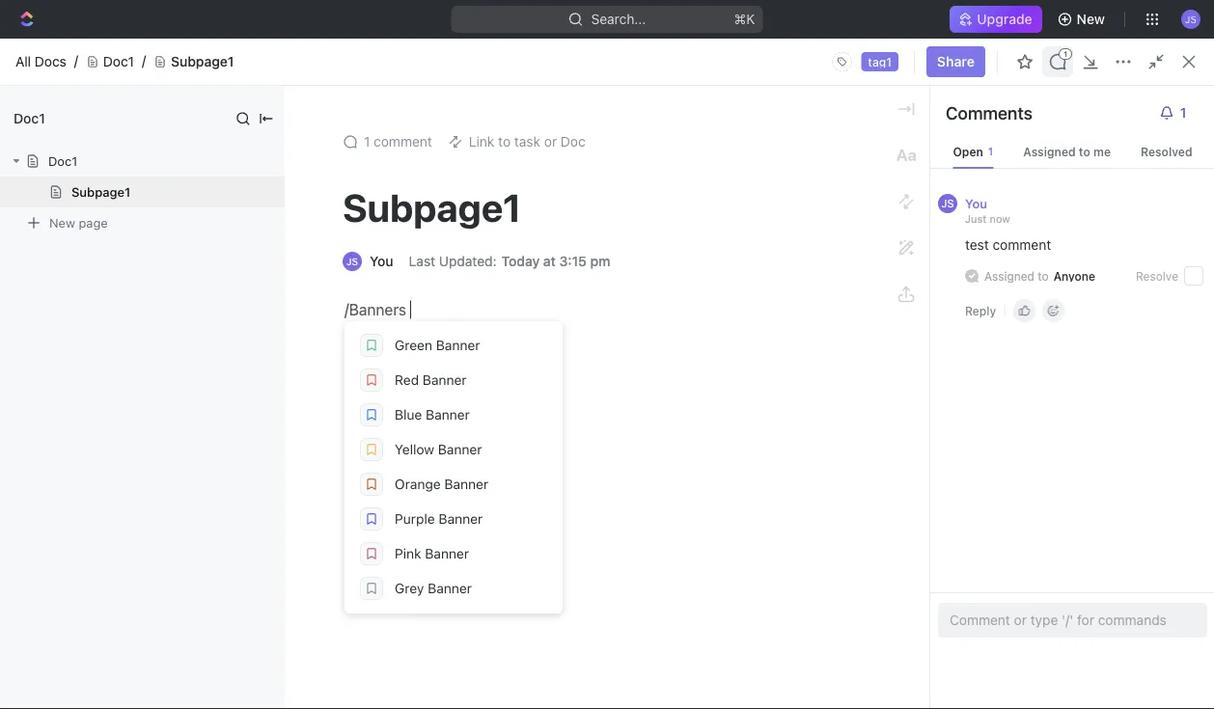 Task type: locate. For each thing, give the bounding box(es) containing it.
test
[[966, 237, 990, 253]]

0 vertical spatial doc1
[[103, 54, 134, 70]]

resources
[[924, 286, 1000, 304]]

a up projects
[[349, 500, 357, 516]]

getting started
[[277, 404, 411, 426]]

0 vertical spatial docs
[[35, 54, 66, 70]]

projects button
[[294, 503, 506, 551]]

1 vertical spatial create
[[304, 531, 346, 547]]

today
[[502, 253, 540, 269]]

complete
[[307, 438, 359, 452]]

test comment
[[966, 237, 1052, 253]]

2 vertical spatial to
[[1038, 269, 1049, 283]]

banner down the 'green banner'
[[423, 372, 467, 388]]

doc1 down all
[[14, 111, 45, 127]]

just
[[966, 212, 987, 225]]

new button
[[1050, 4, 1117, 35]]

1 vertical spatial to
[[1079, 145, 1091, 158]]

assigned for assigned to me
[[1024, 145, 1076, 158]]

2 create from the top
[[304, 531, 346, 547]]

do
[[403, 45, 420, 61]]

purple banner
[[395, 511, 483, 527]]

inbox
[[46, 163, 80, 179]]

banner
[[436, 338, 480, 353], [423, 372, 467, 388], [426, 407, 470, 423], [438, 442, 482, 458], [445, 477, 489, 492], [439, 511, 483, 527], [425, 546, 469, 562], [428, 581, 472, 597]]

mind map link
[[286, 314, 550, 345]]

40%
[[277, 438, 304, 452]]

space
[[320, 83, 360, 98], [364, 144, 442, 176], [360, 531, 399, 547]]

new up automations
[[1077, 11, 1106, 27]]

add task button
[[1064, 146, 1145, 177]]

banner for grey banner
[[428, 581, 472, 597]]

1 vertical spatial comment
[[993, 237, 1052, 253]]

orange banner
[[395, 477, 489, 492]]

banner for purple banner
[[439, 511, 483, 527]]

automations
[[1080, 83, 1161, 98]]

banner up orange banner
[[438, 442, 482, 458]]

want
[[451, 45, 482, 61]]

1 create from the top
[[304, 500, 346, 516]]

banner up red banner
[[436, 338, 480, 353]]

team space right user group icon
[[282, 83, 360, 98]]

space right user group icon
[[320, 83, 360, 98]]

team
[[373, 623, 404, 639]]

doc1 up new page
[[48, 154, 77, 169]]

docs right all
[[35, 54, 66, 70]]

doc1 right all docs
[[103, 54, 134, 70]]

1 horizontal spatial comment
[[993, 237, 1052, 253]]

0 horizontal spatial doc1
[[14, 111, 45, 127]]

to up resources button
[[1038, 269, 1049, 283]]

comment right 1
[[374, 134, 432, 150]]

space down create a workspace
[[360, 531, 399, 547]]

0 horizontal spatial subpage1
[[71, 185, 131, 199]]

banner for green banner
[[436, 338, 480, 353]]

a
[[349, 500, 357, 516], [349, 531, 357, 547], [333, 562, 340, 577], [333, 592, 340, 608]]

assigned left me
[[1024, 145, 1076, 158]]

list
[[487, 208, 510, 224]]

grey banner
[[395, 581, 472, 597]]

folders
[[298, 470, 353, 489]]

pink
[[395, 546, 422, 562]]

share inside button
[[1013, 83, 1050, 98]]

1 vertical spatial doc1
[[14, 111, 45, 127]]

create for create a workspace
[[304, 500, 346, 516]]

banner for orange banner
[[445, 477, 489, 492]]

page
[[79, 216, 108, 230]]

updated:
[[439, 253, 497, 269]]

1 vertical spatial team
[[293, 144, 359, 176]]

add for add a task
[[304, 562, 329, 577]]

subpage1
[[171, 54, 234, 70], [71, 185, 131, 199], [343, 185, 522, 230]]

1 horizontal spatial doc1
[[48, 154, 77, 169]]

assigned up resources button
[[985, 269, 1035, 283]]

0 horizontal spatial new
[[49, 216, 75, 230]]

to left me
[[1079, 145, 1091, 158]]

1 horizontal spatial subpage1
[[171, 54, 234, 70]]

red banner
[[395, 372, 467, 388]]

0 vertical spatial space
[[320, 83, 360, 98]]

all
[[15, 54, 31, 70]]

assigned to
[[985, 269, 1049, 283]]

1 vertical spatial share
[[1013, 83, 1050, 98]]

create down folders
[[304, 500, 346, 516]]

team space
[[282, 83, 360, 98], [293, 144, 448, 176]]

a left task
[[333, 562, 340, 577]]

banner for blue banner
[[426, 407, 470, 423]]

2 vertical spatial space
[[360, 531, 399, 547]]

team space up overview
[[293, 144, 448, 176]]

⌘k
[[735, 11, 756, 27]]

task
[[1104, 153, 1134, 169]]

2 horizontal spatial doc1
[[103, 54, 134, 70]]

a for space
[[349, 531, 357, 547]]

user group image
[[264, 86, 276, 96]]

banner up yellow banner
[[426, 407, 470, 423]]

banner for yellow banner
[[438, 442, 482, 458]]

share down "upgrade" link
[[938, 54, 975, 70]]

2 vertical spatial add
[[304, 592, 329, 608]]

add inside add task button
[[1075, 153, 1101, 169]]

a down add a task
[[333, 592, 340, 608]]

1 vertical spatial add
[[304, 562, 329, 577]]

blue banner
[[395, 407, 470, 423]]

last
[[409, 253, 436, 269]]

1 horizontal spatial to
[[1038, 269, 1049, 283]]

share button
[[1002, 75, 1062, 106]]

banner down the purple banner
[[425, 546, 469, 562]]

at
[[544, 253, 556, 269]]

reply
[[966, 304, 997, 318]]

a for workspace
[[349, 500, 357, 516]]

0 vertical spatial add
[[1075, 153, 1101, 169]]

docs up new page
[[46, 196, 78, 211]]

team right user group icon
[[282, 83, 316, 98]]

js
[[942, 197, 955, 210]]

custom
[[344, 592, 392, 608]]

new for new
[[1077, 11, 1106, 27]]

comment
[[374, 134, 432, 150], [993, 237, 1052, 253]]

create up add a task
[[304, 531, 346, 547]]

you
[[424, 45, 447, 61]]

0 vertical spatial to
[[485, 45, 498, 61]]

2 horizontal spatial to
[[1079, 145, 1091, 158]]

banner up the purple banner
[[445, 477, 489, 492]]

a for task
[[333, 562, 340, 577]]

comments
[[946, 102, 1033, 123]]

onboarding checklist button element
[[269, 672, 285, 688]]

create
[[304, 500, 346, 516], [304, 531, 346, 547]]

new for new page
[[49, 216, 75, 230]]

0 horizontal spatial comment
[[374, 134, 432, 150]]

0 vertical spatial new
[[1077, 11, 1106, 27]]

1 horizontal spatial share
[[1013, 83, 1050, 98]]

new left page
[[49, 216, 75, 230]]

banner down orange banner
[[439, 511, 483, 527]]

share up comments
[[1013, 83, 1050, 98]]

upgrade link
[[951, 6, 1043, 33]]

0 vertical spatial comment
[[374, 134, 432, 150]]

0 vertical spatial assigned
[[1024, 145, 1076, 158]]

to right want
[[485, 45, 498, 61]]

red
[[395, 372, 419, 388]]

add a task
[[304, 562, 370, 577]]

pink banner
[[395, 546, 469, 562]]

1 vertical spatial new
[[49, 216, 75, 230]]

add for add task
[[1075, 153, 1101, 169]]

onboarding checklist button image
[[269, 672, 285, 688]]

1 vertical spatial assigned
[[985, 269, 1035, 283]]

1 vertical spatial docs
[[46, 196, 78, 211]]

you just now
[[966, 196, 1011, 225]]

green
[[395, 338, 433, 353]]

doc1
[[103, 54, 134, 70], [14, 111, 45, 127], [48, 154, 77, 169]]

a up task
[[349, 531, 357, 547]]

1 horizontal spatial new
[[1077, 11, 1106, 27]]

0 horizontal spatial share
[[938, 54, 975, 70]]

docs
[[35, 54, 66, 70], [46, 196, 78, 211]]

notifications?
[[603, 45, 690, 61]]

pm
[[591, 253, 611, 269]]

0 vertical spatial create
[[304, 500, 346, 516]]

new inside "button"
[[1077, 11, 1106, 27]]

docs inside all docs link
[[35, 54, 66, 70]]

2 vertical spatial doc1
[[48, 154, 77, 169]]

assigned for assigned to
[[985, 269, 1035, 283]]

assigned
[[1024, 145, 1076, 158], [985, 269, 1035, 283]]

team left 1
[[293, 144, 359, 176]]

space up board link
[[364, 144, 442, 176]]

blue
[[395, 407, 422, 423]]

comment up assigned to
[[993, 237, 1052, 253]]

banner down pink banner
[[428, 581, 472, 597]]



Task type: describe. For each thing, give the bounding box(es) containing it.
automations button
[[1070, 76, 1170, 105]]

resources button
[[923, 283, 1141, 307]]

field
[[396, 592, 425, 608]]

assigned to me
[[1024, 145, 1112, 158]]

all docs
[[15, 54, 66, 70]]

yellow
[[395, 442, 435, 458]]

projects
[[335, 519, 388, 535]]

a for custom
[[333, 592, 340, 608]]

this
[[789, 45, 812, 61]]

mind map
[[321, 322, 382, 338]]

me
[[1094, 145, 1112, 158]]

/
[[345, 301, 349, 319]]

workspace
[[360, 500, 430, 516]]

create for create a space
[[304, 531, 346, 547]]

invite your team
[[304, 623, 404, 639]]

green banner
[[395, 338, 480, 353]]

0 horizontal spatial to
[[485, 45, 498, 61]]

add task
[[1075, 153, 1134, 169]]

folders button
[[297, 468, 1141, 491]]

banners
[[349, 301, 407, 319]]

resolve
[[1137, 269, 1179, 283]]

your
[[341, 623, 369, 639]]

to for assigned to
[[1038, 269, 1049, 283]]

yellow banner
[[395, 442, 482, 458]]

create a space
[[304, 531, 399, 547]]

hide
[[755, 45, 785, 61]]

mind
[[321, 322, 351, 338]]

inbox link
[[8, 155, 238, 186]]

task
[[344, 562, 370, 577]]

grey
[[395, 581, 424, 597]]

upgrade
[[978, 11, 1033, 27]]

1 vertical spatial team space
[[293, 144, 448, 176]]

40% complete
[[277, 438, 359, 452]]

you
[[966, 196, 988, 211]]

comment for test comment
[[993, 237, 1052, 253]]

1 comment
[[364, 134, 432, 150]]

overview
[[318, 208, 377, 224]]

comment for 1 comment
[[374, 134, 432, 150]]

dashboards link
[[8, 221, 238, 252]]

create a workspace
[[304, 500, 430, 516]]

open
[[954, 145, 984, 158]]

invite
[[304, 623, 338, 639]]

1 vertical spatial space
[[364, 144, 442, 176]]

3:15
[[560, 253, 587, 269]]

hide this
[[755, 45, 812, 61]]

/ banners
[[345, 301, 407, 319]]

to for assigned to me
[[1079, 145, 1091, 158]]

0 vertical spatial team space
[[282, 83, 360, 98]]

orange
[[395, 477, 441, 492]]

0 vertical spatial team
[[282, 83, 316, 98]]

now
[[990, 212, 1011, 225]]

banner for pink banner
[[425, 546, 469, 562]]

do you want to enable browser notifications?
[[403, 45, 693, 61]]

new page
[[49, 216, 108, 230]]

docs inside docs link
[[46, 196, 78, 211]]

add a custom field
[[304, 592, 425, 608]]

banner for red banner
[[423, 372, 467, 388]]

getting
[[277, 404, 343, 426]]

sidebar navigation
[[0, 68, 246, 710]]

0 vertical spatial share
[[938, 54, 975, 70]]

resolved
[[1141, 145, 1193, 158]]

browser
[[548, 45, 600, 61]]

all docs link
[[15, 54, 66, 70]]

board
[[413, 208, 451, 224]]

dashboards
[[46, 228, 121, 244]]

last updated: today at 3:15 pm
[[409, 253, 611, 269]]

1
[[364, 134, 370, 150]]

2 horizontal spatial subpage1
[[343, 185, 522, 230]]

add for add a custom field
[[304, 592, 329, 608]]

map
[[355, 322, 382, 338]]

enable
[[502, 45, 544, 61]]

list link
[[483, 203, 510, 230]]

search...
[[592, 11, 647, 27]]

purple
[[395, 511, 435, 527]]

overview link
[[314, 203, 377, 230]]

started
[[347, 404, 411, 426]]

board link
[[409, 203, 451, 230]]

team space link
[[258, 79, 364, 102]]

docs link
[[8, 188, 238, 219]]



Task type: vqa. For each thing, say whether or not it's contained in the screenshot.
Hide this
yes



